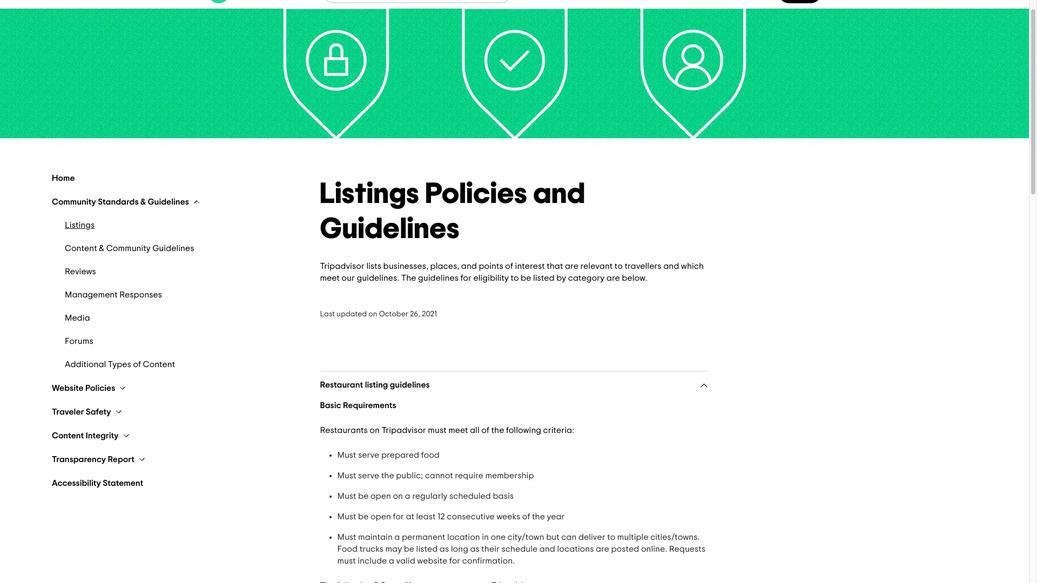 Task type: vqa. For each thing, say whether or not it's contained in the screenshot.
it in the the How is the homeless situation in this area ? And is it safe to take a stroll during the evenings ?
no



Task type: describe. For each thing, give the bounding box(es) containing it.
media link
[[65, 314, 294, 324]]

permanent
[[402, 534, 446, 542]]

october
[[379, 311, 409, 318]]

guidelines inside tripadvisor lists businesses, places, and points of interest that are relevant to travellers and which meet our guidelines. the guidelines for eligibility to be listed by category are below.
[[418, 274, 459, 283]]

policies for listings
[[426, 180, 528, 209]]

for inside tripadvisor lists businesses, places, and points of interest that are relevant to travellers and which meet our guidelines. the guidelines for eligibility to be listed by category are below.
[[461, 274, 472, 283]]

requests
[[670, 545, 706, 554]]

prepared
[[382, 451, 420, 460]]

are inside the must maintain a permanent location in one city/town but can deliver to multiple cities/towns. food trucks may be listed as long as their schedule and locations are posted online. requests must include a valid website for confirmation.
[[596, 545, 610, 554]]

additional types of content
[[65, 361, 175, 369]]

website
[[52, 384, 84, 393]]

management responses link
[[65, 290, 294, 301]]

transparency report button
[[52, 455, 146, 465]]

traveler safety button
[[52, 407, 123, 418]]

policies for website
[[85, 384, 115, 393]]

reviews
[[65, 268, 96, 276]]

weeks
[[497, 513, 521, 522]]

last updated on october 26, 2021
[[320, 311, 437, 318]]

content & community guidelines link
[[65, 244, 294, 254]]

1 vertical spatial on
[[370, 427, 380, 435]]

basic
[[320, 402, 341, 410]]

1 vertical spatial are
[[607, 274, 620, 283]]

content integrity button
[[52, 431, 131, 442]]

for inside the must maintain a permanent location in one city/town but can deliver to multiple cities/towns. food trucks may be listed as long as their schedule and locations are posted online. requests must include a valid website for confirmation.
[[450, 557, 461, 566]]

restaurant listing guidelines button
[[320, 381, 709, 391]]

valid
[[396, 557, 416, 566]]

restaurants on tripadvisor must meet all of the following criteria:
[[320, 427, 575, 435]]

listed inside the must maintain a permanent location in one city/town but can deliver to multiple cities/towns. food trucks may be listed as long as their schedule and locations are posted online. requests must include a valid website for confirmation.
[[417, 545, 438, 554]]

forums
[[65, 337, 93, 346]]

2021
[[422, 311, 437, 318]]

serve for prepared
[[358, 451, 380, 460]]

category
[[569, 274, 605, 283]]

1 vertical spatial to
[[511, 274, 519, 283]]

community standards & guidelines
[[52, 198, 189, 206]]

by
[[557, 274, 567, 283]]

listings link
[[65, 221, 294, 231]]

travellers
[[625, 262, 662, 271]]

long
[[451, 545, 469, 554]]

last
[[320, 311, 335, 318]]

guidelines for listings policies and guidelines
[[320, 215, 460, 244]]

website
[[417, 557, 448, 566]]

city/town
[[508, 534, 545, 542]]

listings policies and guidelines
[[320, 180, 586, 244]]

but
[[547, 534, 560, 542]]

to for are
[[615, 262, 623, 271]]

transparency
[[52, 456, 106, 464]]

must for must be open on a regularly scheduled basis
[[338, 492, 357, 501]]

transparency report
[[52, 456, 135, 464]]

must for must serve the public; cannot require membership
[[338, 472, 357, 481]]

26,
[[410, 311, 421, 318]]

deliver
[[579, 534, 606, 542]]

content for content integrity
[[52, 432, 84, 441]]

food
[[421, 451, 440, 460]]

content for content & community guidelines
[[65, 244, 97, 253]]

traveler safety
[[52, 408, 111, 417]]

traveler
[[52, 408, 84, 417]]

website policies
[[52, 384, 115, 393]]

forums link
[[65, 337, 294, 347]]

must be open for at least 12 consecutive weeks of the year
[[338, 513, 565, 522]]

confirmation.
[[463, 557, 515, 566]]

posted
[[612, 545, 640, 554]]

businesses,
[[384, 262, 429, 271]]

to for can
[[608, 534, 616, 542]]

multiple
[[618, 534, 649, 542]]

can
[[562, 534, 577, 542]]

schedule
[[502, 545, 538, 554]]

below.
[[622, 274, 648, 283]]

must be open on a regularly scheduled basis
[[338, 492, 514, 501]]

consecutive
[[447, 513, 495, 522]]

online.
[[642, 545, 668, 554]]

tripadvisor lists businesses, places, and points of interest that are relevant to travellers and which meet our guidelines. the guidelines for eligibility to be listed by category are below.
[[320, 262, 706, 283]]

management responses
[[65, 291, 162, 299]]

community inside button
[[52, 198, 96, 206]]

of right weeks
[[523, 513, 531, 522]]

community standards & guidelines button
[[52, 197, 201, 208]]

guidelines for community standards & guidelines
[[148, 198, 189, 206]]

guidelines.
[[357, 274, 400, 283]]

tripadvisor image
[[208, 0, 309, 3]]

at
[[406, 513, 415, 522]]

0 vertical spatial the
[[492, 427, 505, 435]]

restaurant
[[320, 381, 363, 390]]

integrity
[[86, 432, 119, 441]]

requirements
[[343, 402, 397, 410]]

year
[[547, 513, 565, 522]]

one
[[491, 534, 506, 542]]

relevant
[[581, 262, 613, 271]]

must for must serve prepared food
[[338, 451, 357, 460]]

of right types
[[133, 361, 141, 369]]

and inside listings policies and guidelines
[[534, 180, 586, 209]]

must maintain a permanent location in one city/town but can deliver to multiple cities/towns. food trucks may be listed as long as their schedule and locations are posted online. requests must include a valid website for confirmation.
[[338, 534, 708, 566]]

must inside the must maintain a permanent location in one city/town but can deliver to multiple cities/towns. food trucks may be listed as long as their schedule and locations are posted online. requests must include a valid website for confirmation.
[[338, 557, 356, 566]]

1 vertical spatial tripadvisor
[[382, 427, 426, 435]]

additional types of content link
[[65, 360, 294, 370]]

accessibility statement
[[52, 479, 143, 488]]

eligibility
[[474, 274, 509, 283]]

cities/towns.
[[651, 534, 700, 542]]

least
[[416, 513, 436, 522]]

1 vertical spatial the
[[382, 472, 394, 481]]

regularly
[[413, 492, 448, 501]]

0 vertical spatial are
[[565, 262, 579, 271]]

1 vertical spatial a
[[395, 534, 400, 542]]

require
[[455, 472, 484, 481]]

1 vertical spatial &
[[99, 244, 105, 253]]

home
[[52, 174, 75, 183]]

management
[[65, 291, 118, 299]]

additional
[[65, 361, 106, 369]]



Task type: locate. For each thing, give the bounding box(es) containing it.
updated
[[337, 311, 367, 318]]

0 horizontal spatial meet
[[320, 274, 340, 283]]

1 horizontal spatial &
[[141, 198, 146, 206]]

1 horizontal spatial policies
[[426, 180, 528, 209]]

content
[[65, 244, 97, 253], [143, 361, 175, 369], [52, 432, 84, 441]]

1 vertical spatial open
[[371, 513, 391, 522]]

for left eligibility at the top left of page
[[461, 274, 472, 283]]

2 must from the top
[[338, 472, 357, 481]]

places,
[[431, 262, 460, 271]]

meet left all
[[449, 427, 468, 435]]

0 vertical spatial listed
[[534, 274, 555, 283]]

and inside the must maintain a permanent location in one city/town but can deliver to multiple cities/towns. food trucks may be listed as long as their schedule and locations are posted online. requests must include a valid website for confirmation.
[[540, 545, 556, 554]]

statement
[[103, 479, 143, 488]]

of right all
[[482, 427, 490, 435]]

on down public; on the left bottom of the page
[[393, 492, 403, 501]]

listed down that
[[534, 274, 555, 283]]

basis
[[493, 492, 514, 501]]

maintain
[[358, 534, 393, 542]]

1 vertical spatial listed
[[417, 545, 438, 554]]

types
[[108, 361, 131, 369]]

guidelines inside button
[[148, 198, 189, 206]]

2 horizontal spatial a
[[405, 492, 411, 501]]

& right 'standards'
[[141, 198, 146, 206]]

must
[[338, 451, 357, 460], [338, 472, 357, 481], [338, 492, 357, 501], [338, 513, 357, 522], [338, 534, 357, 542]]

be
[[521, 274, 532, 283], [358, 492, 369, 501], [358, 513, 369, 522], [404, 545, 415, 554]]

are down relevant
[[607, 274, 620, 283]]

guidelines right listing
[[390, 381, 430, 390]]

open for on
[[371, 492, 391, 501]]

guidelines up lists
[[320, 215, 460, 244]]

0 horizontal spatial community
[[52, 198, 96, 206]]

guidelines inside listings policies and guidelines
[[320, 215, 460, 244]]

as
[[440, 545, 449, 554], [471, 545, 480, 554]]

listings inside listings policies and guidelines
[[320, 180, 420, 209]]

a up may
[[395, 534, 400, 542]]

2 vertical spatial to
[[608, 534, 616, 542]]

& up management
[[99, 244, 105, 253]]

0 horizontal spatial policies
[[85, 384, 115, 393]]

tripadvisor inside tripadvisor lists businesses, places, and points of interest that are relevant to travellers and which meet our guidelines. the guidelines for eligibility to be listed by category are below.
[[320, 262, 365, 271]]

2 vertical spatial are
[[596, 545, 610, 554]]

0 vertical spatial &
[[141, 198, 146, 206]]

serve for the
[[358, 472, 380, 481]]

accessibility statement link
[[52, 478, 307, 489]]

0 vertical spatial a
[[405, 492, 411, 501]]

and
[[534, 180, 586, 209], [462, 262, 477, 271], [664, 262, 680, 271], [540, 545, 556, 554]]

must down food
[[338, 557, 356, 566]]

responses
[[120, 291, 162, 299]]

for down the long on the bottom left of page
[[450, 557, 461, 566]]

guidelines up listings link
[[148, 198, 189, 206]]

must serve prepared food
[[338, 451, 440, 460]]

website policies button
[[52, 383, 127, 394]]

1 vertical spatial guidelines
[[390, 381, 430, 390]]

0 horizontal spatial listings
[[65, 221, 95, 230]]

1 horizontal spatial listings
[[320, 180, 420, 209]]

1 as from the left
[[440, 545, 449, 554]]

of right points
[[506, 262, 514, 271]]

1 horizontal spatial must
[[428, 427, 447, 435]]

guidelines for content & community guidelines
[[153, 244, 194, 253]]

content inside additional types of content link
[[143, 361, 175, 369]]

a down public; on the left bottom of the page
[[405, 492, 411, 501]]

policies inside button
[[85, 384, 115, 393]]

0 vertical spatial meet
[[320, 274, 340, 283]]

2 as from the left
[[471, 545, 480, 554]]

content inside content integrity button
[[52, 432, 84, 441]]

the down must serve prepared food
[[382, 472, 394, 481]]

0 horizontal spatial &
[[99, 244, 105, 253]]

1 vertical spatial for
[[393, 513, 404, 522]]

1 vertical spatial content
[[143, 361, 175, 369]]

in
[[482, 534, 489, 542]]

public;
[[396, 472, 423, 481]]

0 vertical spatial policies
[[426, 180, 528, 209]]

open for for
[[371, 513, 391, 522]]

1 open from the top
[[371, 492, 391, 501]]

open
[[371, 492, 391, 501], [371, 513, 391, 522]]

may
[[386, 545, 402, 554]]

0 vertical spatial community
[[52, 198, 96, 206]]

must for must maintain a permanent location in one city/town but can deliver to multiple cities/towns. food trucks may be listed as long as their schedule and locations are posted online. requests must include a valid website for confirmation.
[[338, 534, 357, 542]]

2 vertical spatial the
[[533, 513, 545, 522]]

meet inside tripadvisor lists businesses, places, and points of interest that are relevant to travellers and which meet our guidelines. the guidelines for eligibility to be listed by category are below.
[[320, 274, 340, 283]]

community down 'home'
[[52, 198, 96, 206]]

listings
[[320, 180, 420, 209], [65, 221, 95, 230]]

None search field
[[324, 0, 511, 2]]

location
[[448, 534, 480, 542]]

0 horizontal spatial the
[[382, 472, 394, 481]]

policies inside listings policies and guidelines
[[426, 180, 528, 209]]

content & community guidelines
[[65, 244, 194, 253]]

listed
[[534, 274, 555, 283], [417, 545, 438, 554]]

media
[[65, 314, 90, 323]]

0 vertical spatial to
[[615, 262, 623, 271]]

which
[[682, 262, 704, 271]]

on down requirements
[[370, 427, 380, 435]]

12
[[438, 513, 445, 522]]

tripadvisor
[[320, 262, 365, 271], [382, 427, 426, 435]]

community down community standards & guidelines button
[[106, 244, 151, 253]]

2 vertical spatial a
[[389, 557, 395, 566]]

community
[[52, 198, 96, 206], [106, 244, 151, 253]]

must for must be open for at least 12 consecutive weeks of the year
[[338, 513, 357, 522]]

1 horizontal spatial listed
[[534, 274, 555, 283]]

content down traveler
[[52, 432, 84, 441]]

2 vertical spatial content
[[52, 432, 84, 441]]

meet
[[320, 274, 340, 283], [449, 427, 468, 435]]

food
[[338, 545, 358, 554]]

1 vertical spatial serve
[[358, 472, 380, 481]]

0 horizontal spatial listed
[[417, 545, 438, 554]]

0 vertical spatial guidelines
[[418, 274, 459, 283]]

1 must from the top
[[338, 451, 357, 460]]

2 vertical spatial on
[[393, 492, 403, 501]]

guidelines
[[148, 198, 189, 206], [320, 215, 460, 244], [153, 244, 194, 253]]

must up food
[[428, 427, 447, 435]]

for
[[461, 274, 472, 283], [393, 513, 404, 522], [450, 557, 461, 566]]

content up reviews
[[65, 244, 97, 253]]

1 horizontal spatial community
[[106, 244, 151, 253]]

listed inside tripadvisor lists businesses, places, and points of interest that are relevant to travellers and which meet our guidelines. the guidelines for eligibility to be listed by category are below.
[[534, 274, 555, 283]]

1 horizontal spatial a
[[395, 534, 400, 542]]

listings for listings
[[65, 221, 95, 230]]

as right the long on the bottom left of page
[[471, 545, 480, 554]]

that
[[547, 262, 563, 271]]

0 vertical spatial serve
[[358, 451, 380, 460]]

0 vertical spatial for
[[461, 274, 472, 283]]

serve
[[358, 451, 380, 460], [358, 472, 380, 481]]

to up the below.
[[615, 262, 623, 271]]

serve down must serve prepared food
[[358, 472, 380, 481]]

of inside tripadvisor lists businesses, places, and points of interest that are relevant to travellers and which meet our guidelines. the guidelines for eligibility to be listed by category are below.
[[506, 262, 514, 271]]

4 must from the top
[[338, 513, 357, 522]]

0 vertical spatial listings
[[320, 180, 420, 209]]

0 horizontal spatial tripadvisor
[[320, 262, 365, 271]]

be inside the must maintain a permanent location in one city/town but can deliver to multiple cities/towns. food trucks may be listed as long as their schedule and locations are posted online. requests must include a valid website for confirmation.
[[404, 545, 415, 554]]

0 vertical spatial open
[[371, 492, 391, 501]]

1 vertical spatial listings
[[65, 221, 95, 230]]

0 vertical spatial must
[[428, 427, 447, 435]]

1 serve from the top
[[358, 451, 380, 460]]

2 vertical spatial for
[[450, 557, 461, 566]]

our
[[342, 274, 355, 283]]

must inside the must maintain a permanent location in one city/town but can deliver to multiple cities/towns. food trucks may be listed as long as their schedule and locations are posted online. requests must include a valid website for confirmation.
[[338, 534, 357, 542]]

lists
[[367, 262, 382, 271]]

basic requirements
[[320, 402, 397, 410]]

listing
[[365, 381, 388, 390]]

safety
[[86, 408, 111, 417]]

0 horizontal spatial as
[[440, 545, 449, 554]]

on left october
[[369, 311, 378, 318]]

to down 'interest' at top
[[511, 274, 519, 283]]

policies
[[426, 180, 528, 209], [85, 384, 115, 393]]

standards
[[98, 198, 139, 206]]

0 vertical spatial content
[[65, 244, 97, 253]]

listed down permanent
[[417, 545, 438, 554]]

the
[[402, 274, 417, 283]]

are down deliver
[[596, 545, 610, 554]]

0 horizontal spatial a
[[389, 557, 395, 566]]

1 vertical spatial policies
[[85, 384, 115, 393]]

3 must from the top
[[338, 492, 357, 501]]

tripadvisor up our
[[320, 262, 365, 271]]

include
[[358, 557, 387, 566]]

to up the posted
[[608, 534, 616, 542]]

report
[[108, 456, 135, 464]]

0 vertical spatial tripadvisor
[[320, 262, 365, 271]]

trucks
[[360, 545, 384, 554]]

a down may
[[389, 557, 395, 566]]

tripadvisor up prepared
[[382, 427, 426, 435]]

1 horizontal spatial the
[[492, 427, 505, 435]]

serve left prepared
[[358, 451, 380, 460]]

home link
[[52, 173, 307, 184]]

content inside content & community guidelines link
[[65, 244, 97, 253]]

0 vertical spatial on
[[369, 311, 378, 318]]

1 horizontal spatial as
[[471, 545, 480, 554]]

content down the forums link
[[143, 361, 175, 369]]

the right all
[[492, 427, 505, 435]]

scheduled
[[450, 492, 491, 501]]

restaurant listing guidelines
[[320, 381, 430, 390]]

1 horizontal spatial tripadvisor
[[382, 427, 426, 435]]

to inside the must maintain a permanent location in one city/town but can deliver to multiple cities/towns. food trucks may be listed as long as their schedule and locations are posted online. requests must include a valid website for confirmation.
[[608, 534, 616, 542]]

a
[[405, 492, 411, 501], [395, 534, 400, 542], [389, 557, 395, 566]]

1 vertical spatial must
[[338, 557, 356, 566]]

are up by in the right top of the page
[[565, 262, 579, 271]]

all
[[470, 427, 480, 435]]

1 vertical spatial community
[[106, 244, 151, 253]]

2 open from the top
[[371, 513, 391, 522]]

guidelines down places,
[[418, 274, 459, 283]]

0 horizontal spatial must
[[338, 557, 356, 566]]

their
[[482, 545, 500, 554]]

2 serve from the top
[[358, 472, 380, 481]]

5 must from the top
[[338, 534, 357, 542]]

as left the long on the bottom left of page
[[440, 545, 449, 554]]

1 horizontal spatial meet
[[449, 427, 468, 435]]

points
[[479, 262, 504, 271]]

guidelines down listings link
[[153, 244, 194, 253]]

be inside tripadvisor lists businesses, places, and points of interest that are relevant to travellers and which meet our guidelines. the guidelines for eligibility to be listed by category are below.
[[521, 274, 532, 283]]

restaurants
[[320, 427, 368, 435]]

the left year
[[533, 513, 545, 522]]

1 vertical spatial meet
[[449, 427, 468, 435]]

& inside button
[[141, 198, 146, 206]]

for left at
[[393, 513, 404, 522]]

guidelines inside dropdown button
[[390, 381, 430, 390]]

accessibility
[[52, 479, 101, 488]]

2 horizontal spatial the
[[533, 513, 545, 522]]

criteria:
[[544, 427, 575, 435]]

meet left our
[[320, 274, 340, 283]]

listings for listings policies and guidelines
[[320, 180, 420, 209]]



